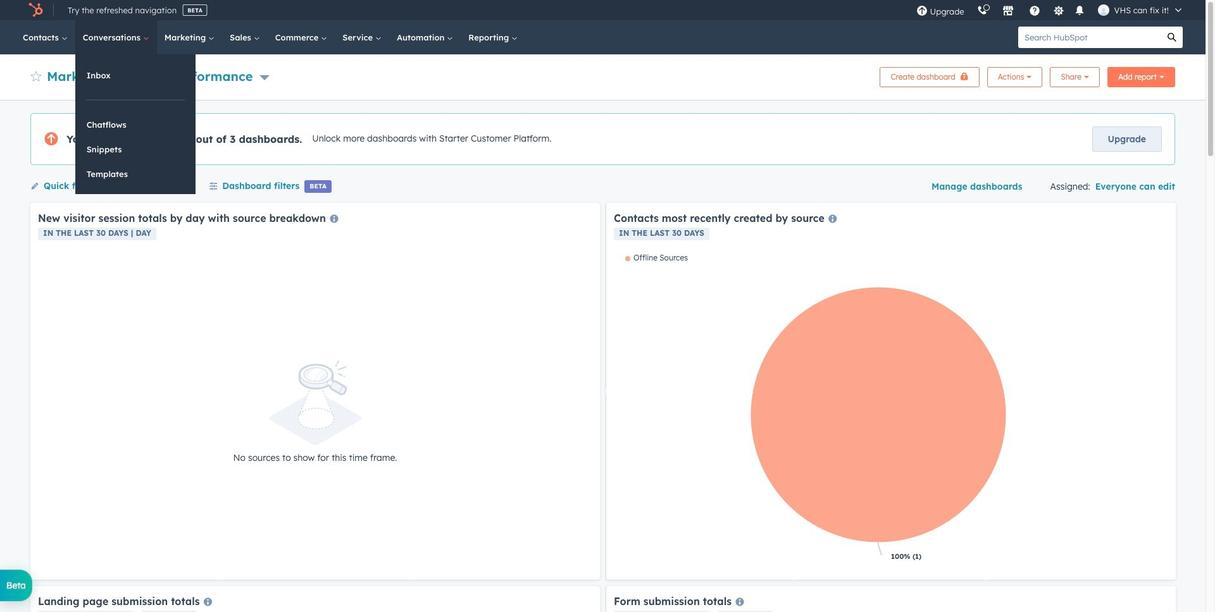 Task type: vqa. For each thing, say whether or not it's contained in the screenshot.
1st Press to sort. element from the left
no



Task type: describe. For each thing, give the bounding box(es) containing it.
form submission totals element
[[606, 587, 1176, 613]]

landing page submission totals element
[[30, 587, 600, 613]]

marketplaces image
[[1002, 6, 1014, 17]]

jer mill image
[[1098, 4, 1109, 16]]



Task type: locate. For each thing, give the bounding box(es) containing it.
new visitor session totals by day with source breakdown element
[[30, 203, 600, 581]]

interactive chart image
[[614, 253, 1169, 573]]

banner
[[30, 63, 1176, 87]]

menu
[[910, 0, 1191, 20]]

conversations menu
[[75, 54, 195, 194]]

Search HubSpot search field
[[1019, 27, 1162, 48]]

contacts most recently created by source element
[[606, 203, 1176, 581]]



